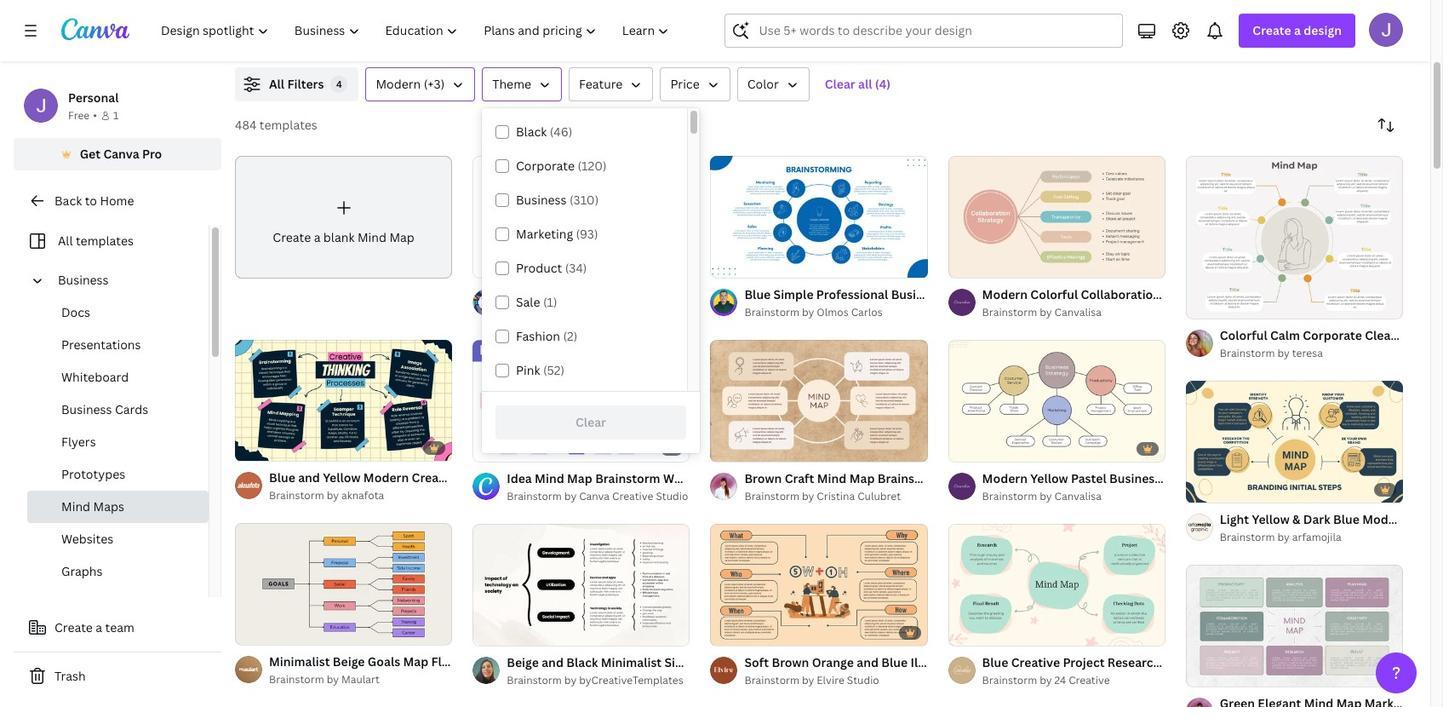 Task type: vqa. For each thing, say whether or not it's contained in the screenshot.
Brainstorm within Colorful Calm Corporate Clean Mind M Brainstorm by teresa
yes



Task type: locate. For each thing, give the bounding box(es) containing it.
black
[[516, 124, 547, 140]]

templates for 484 templates
[[260, 117, 318, 133]]

beige and black   minimalist simple synoptic chart outline mind map image
[[473, 523, 690, 646]]

1 vertical spatial studio
[[847, 673, 880, 687]]

diagram inside the modern yellow pastel business strategy diagram brainstorm brainstorm by canvalisa
[[1216, 470, 1265, 486]]

1 horizontal spatial corporate
[[1304, 327, 1363, 344]]

simple
[[774, 286, 814, 302]]

presentations
[[61, 336, 141, 353]]

collaboration
[[1081, 286, 1161, 302]]

brainstorm by arfamojila link
[[1220, 529, 1404, 546]]

yellow inside blue and yellow modern creative thinking mind map brainstorm by aknafota
[[323, 470, 361, 486]]

colorful left calm
[[1220, 327, 1268, 344]]

modern yellow pastel business strategy diagram brainstorm link
[[983, 469, 1333, 488]]

brainstorm by canvalisa link down the 'pastel'
[[983, 488, 1166, 505]]

peach yellow grid mind map brainstorm brainstorm by venicedesigns
[[507, 286, 739, 319]]

templates for all templates
[[76, 233, 134, 249]]

brainstorm by teresa link
[[1220, 345, 1404, 362]]

mind inside colorful calm corporate clean mind m brainstorm by teresa
[[1402, 327, 1431, 344]]

2 horizontal spatial create
[[1253, 22, 1292, 38]]

pink
[[516, 362, 541, 378]]

modern for modern (+3)
[[376, 76, 421, 92]]

brainstorm by canva creative studio
[[507, 489, 689, 503]]

theme button
[[482, 67, 562, 101]]

blue inside blue and yellow modern creative thinking mind map brainstorm by aknafota
[[269, 470, 295, 486]]

corporate (120)
[[516, 158, 607, 174]]

brainstorm by canvalisa link down collaboration
[[983, 304, 1166, 321]]

a left team
[[96, 619, 102, 635]]

a left "design"
[[1295, 22, 1302, 38]]

canva left pro
[[103, 146, 139, 162]]

flow
[[431, 654, 459, 670]]

(1)
[[543, 294, 558, 310]]

modern inside modern colorful collaboration strategy diagram brainstorm brainstorm by canvalisa
[[983, 286, 1028, 302]]

0 horizontal spatial yellow
[[323, 470, 361, 486]]

sale
[[516, 294, 540, 310]]

1 vertical spatial templates
[[76, 233, 134, 249]]

modern inside the modern yellow pastel business strategy diagram brainstorm brainstorm by canvalisa
[[983, 470, 1028, 486]]

0 vertical spatial canvalisa
[[1055, 305, 1102, 319]]

clear button
[[496, 405, 687, 440]]

business right professional
[[892, 286, 943, 302]]

1 horizontal spatial colorful
[[1220, 327, 1268, 344]]

diagram inside modern colorful collaboration strategy diagram brainstorm brainstorm by canvalisa
[[1216, 286, 1264, 302]]

by inside brown craft mind map brainstorm brainstorm by cristina culubret
[[802, 489, 815, 503]]

2 brainstorm by canvalisa link from the top
[[983, 488, 1166, 505]]

map up brainstorm by canva creative studio
[[548, 470, 573, 486]]

yellow down product (34)
[[545, 286, 583, 302]]

mind right 5w1h
[[1011, 654, 1040, 670]]

creative up 24
[[1012, 654, 1061, 670]]

0 vertical spatial colorful
[[1031, 286, 1079, 302]]

pink (52)
[[516, 362, 565, 378]]

0 vertical spatial studio
[[656, 489, 689, 503]]

blue inside blue simple professional business brainstorm brainstorm by olmos carlos
[[745, 286, 771, 302]]

1 horizontal spatial templates
[[260, 117, 318, 133]]

modern inside button
[[376, 76, 421, 92]]

a inside button
[[96, 619, 102, 635]]

soft
[[745, 654, 769, 670]]

by inside soft brown orange and blue illustrated 5w1h mind map brainstorm by elvire studio
[[802, 673, 815, 687]]

clear left all
[[825, 76, 856, 92]]

flyers link
[[27, 426, 209, 458]]

strategy inside modern colorful collaboration strategy diagram brainstorm brainstorm by canvalisa
[[1164, 286, 1213, 302]]

yellow inside the peach yellow grid mind map brainstorm brainstorm by venicedesigns
[[545, 286, 583, 302]]

creative down the clear button
[[612, 489, 654, 503]]

create inside dropdown button
[[1253, 22, 1292, 38]]

business (310)
[[516, 192, 599, 208]]

corporate up brainstorm by teresa link
[[1304, 327, 1363, 344]]

create for create a team
[[55, 619, 93, 635]]

by inside colorful calm corporate clean mind m brainstorm by teresa
[[1278, 346, 1290, 361]]

brainstorm by canvalisa link
[[983, 304, 1166, 321], [983, 488, 1166, 505]]

map up 24
[[1043, 654, 1069, 670]]

map inside brown craft mind map brainstorm brainstorm by cristina culubret
[[850, 470, 875, 486]]

business up marketing
[[516, 192, 567, 208]]

(93)
[[576, 226, 598, 242]]

1 horizontal spatial all
[[269, 76, 285, 92]]

create a blank mind map element
[[235, 156, 452, 278]]

by inside the peach yellow grid mind map brainstorm brainstorm by venicedesigns
[[565, 305, 577, 319]]

a
[[1295, 22, 1302, 38], [314, 229, 321, 245], [96, 619, 102, 635]]

calm
[[1271, 327, 1301, 344]]

0 vertical spatial diagram
[[1216, 286, 1264, 302]]

colorful left collaboration
[[1031, 286, 1079, 302]]

mind inside soft brown orange and blue illustrated 5w1h mind map brainstorm by elvire studio
[[1011, 654, 1040, 670]]

templates down the all filters
[[260, 117, 318, 133]]

cristina
[[817, 489, 855, 503]]

0 horizontal spatial colorful
[[1031, 286, 1079, 302]]

None search field
[[725, 14, 1124, 48]]

2 diagram from the top
[[1216, 470, 1265, 486]]

1 strategy from the top
[[1164, 286, 1213, 302]]

0 vertical spatial and
[[298, 470, 320, 486]]

research
[[1108, 654, 1161, 670]]

1 brainstorm by canvalisa link from the top
[[983, 304, 1166, 321]]

map up the "culubret"
[[850, 470, 875, 486]]

1
[[113, 108, 119, 123]]

1 horizontal spatial a
[[314, 229, 321, 245]]

get
[[80, 146, 101, 162]]

modern yellow pastel business strategy diagram brainstorm brainstorm by canvalisa
[[983, 470, 1333, 503]]

colorful inside modern colorful collaboration strategy diagram brainstorm brainstorm by canvalisa
[[1031, 286, 1079, 302]]

2 strategy from the top
[[1164, 470, 1213, 486]]

graphs
[[61, 563, 103, 579]]

canvalisa down the 'pastel'
[[1055, 489, 1102, 503]]

a inside dropdown button
[[1295, 22, 1302, 38]]

0 horizontal spatial and
[[298, 470, 320, 486]]

beige
[[333, 654, 365, 670]]

2 canvalisa from the top
[[1055, 489, 1102, 503]]

mind inside brown craft mind map brainstorm brainstorm by cristina culubret
[[818, 470, 847, 486]]

1 vertical spatial diagram
[[1216, 470, 1265, 486]]

0 horizontal spatial clear
[[576, 414, 606, 430]]

brown right the soft on the right bottom of the page
[[772, 654, 810, 670]]

brainstorm by bycreativetemplates link
[[507, 672, 690, 689]]

create left team
[[55, 619, 93, 635]]

product
[[516, 260, 562, 276]]

and right orange
[[857, 654, 879, 670]]

clear up brainstorm by canva creative studio
[[576, 414, 606, 430]]

create left blank
[[273, 229, 311, 245]]

1 vertical spatial corporate
[[1304, 327, 1363, 344]]

modern colorful collaboration strategy diagram brainstorm brainstorm by canvalisa
[[983, 286, 1332, 319]]

1 horizontal spatial and
[[857, 654, 879, 670]]

clear all (4)
[[825, 76, 891, 92]]

minimalist beige goals map flow structure brainstorm link
[[269, 653, 585, 671]]

2 vertical spatial a
[[96, 619, 102, 635]]

0 horizontal spatial canva
[[103, 146, 139, 162]]

0 vertical spatial create
[[1253, 22, 1292, 38]]

and inside blue and yellow modern creative thinking mind map brainstorm by aknafota
[[298, 470, 320, 486]]

brown left 'craft'
[[745, 470, 782, 486]]

yellow left the 'pastel'
[[1031, 470, 1069, 486]]

1 vertical spatial colorful
[[1220, 327, 1268, 344]]

mind left m
[[1402, 327, 1431, 344]]

map inside the minimalist beige goals map flow structure brainstorm brainstorm by maulart
[[403, 654, 429, 670]]

yellow up the brainstorm by aknafota link
[[323, 470, 361, 486]]

1 horizontal spatial yellow
[[545, 286, 583, 302]]

clear
[[825, 76, 856, 92], [576, 414, 606, 430]]

business
[[516, 192, 567, 208], [58, 272, 109, 288], [892, 286, 943, 302], [61, 401, 112, 417], [1110, 470, 1161, 486]]

create left "design"
[[1253, 22, 1292, 38]]

maulart
[[342, 672, 380, 687]]

0 vertical spatial corporate
[[516, 158, 575, 174]]

create inside button
[[55, 619, 93, 635]]

mind up cristina
[[818, 470, 847, 486]]

1 horizontal spatial create
[[273, 229, 311, 245]]

modern (+3)
[[376, 76, 445, 92]]

map right research
[[1197, 654, 1222, 670]]

blue left illustrated
[[882, 654, 908, 670]]

mind up the venicedesigns
[[613, 286, 643, 302]]

blue left simple
[[745, 286, 771, 302]]

1 vertical spatial canva
[[579, 489, 610, 503]]

1 vertical spatial brown
[[772, 654, 810, 670]]

mind inside blue and yellow modern creative thinking mind map brainstorm by aknafota
[[516, 470, 545, 486]]

map left flow
[[403, 654, 429, 670]]

sale (1)
[[516, 294, 558, 310]]

map inside the peach yellow grid mind map brainstorm brainstorm by venicedesigns
[[646, 286, 671, 302]]

color button
[[737, 67, 810, 101]]

canvalisa down collaboration
[[1055, 305, 1102, 319]]

blue simple professional business brainstorm link
[[745, 285, 1011, 304]]

mind
[[358, 229, 387, 245], [613, 286, 643, 302], [1402, 327, 1431, 344], [516, 470, 545, 486], [818, 470, 847, 486], [61, 498, 90, 514], [1011, 654, 1040, 670], [1164, 654, 1194, 670]]

0 vertical spatial strategy
[[1164, 286, 1213, 302]]

colorful calm corporate clean mind m brainstorm by teresa
[[1220, 327, 1444, 361]]

pastel
[[1072, 470, 1107, 486]]

cards
[[115, 401, 148, 417]]

0 vertical spatial canva
[[103, 146, 139, 162]]

1 vertical spatial a
[[314, 229, 321, 245]]

0 horizontal spatial corporate
[[516, 158, 575, 174]]

mind right research
[[1164, 654, 1194, 670]]

all down back
[[58, 233, 73, 249]]

creative inside brainstorm by canva creative studio link
[[612, 489, 654, 503]]

mind maps templates image
[[1040, 0, 1404, 47]]

all for all templates
[[58, 233, 73, 249]]

(120)
[[578, 158, 607, 174]]

1 horizontal spatial clear
[[825, 76, 856, 92]]

0 vertical spatial clear
[[825, 76, 856, 92]]

(4)
[[876, 76, 891, 92]]

graphs link
[[27, 555, 209, 588]]

websites link
[[27, 523, 209, 555]]

map up the venicedesigns
[[646, 286, 671, 302]]

brainstorm by olmos carlos link
[[745, 304, 928, 321]]

1 horizontal spatial studio
[[847, 673, 880, 687]]

blue up the brainstorm by aknafota link
[[269, 470, 295, 486]]

2 horizontal spatial yellow
[[1031, 470, 1069, 486]]

minimalist
[[269, 654, 330, 670]]

creative left 'thinking'
[[412, 470, 461, 486]]

1 vertical spatial clear
[[576, 414, 606, 430]]

all
[[859, 76, 873, 92]]

pro
[[142, 146, 162, 162]]

by inside the modern yellow pastel business strategy diagram brainstorm brainstorm by canvalisa
[[1040, 489, 1053, 503]]

brainstorm by canvalisa link for colorful
[[983, 304, 1166, 321]]

1 vertical spatial all
[[58, 233, 73, 249]]

0 horizontal spatial create
[[55, 619, 93, 635]]

create for create a blank mind map
[[273, 229, 311, 245]]

mind inside blue creative project research mind map brainstorm brainstorm by 24 creative
[[1164, 654, 1194, 670]]

484 templates
[[235, 117, 318, 133]]

1 vertical spatial strategy
[[1164, 470, 1213, 486]]

a for blank
[[314, 229, 321, 245]]

personal
[[68, 89, 119, 106]]

business right the 'pastel'
[[1110, 470, 1161, 486]]

design
[[1304, 22, 1342, 38]]

0 horizontal spatial a
[[96, 619, 102, 635]]

brainstorm by 24 creative link
[[983, 672, 1166, 689]]

0 vertical spatial brown
[[745, 470, 782, 486]]

all templates
[[58, 233, 134, 249]]

mind right 'thinking'
[[516, 470, 545, 486]]

business up flyers
[[61, 401, 112, 417]]

all left filters
[[269, 76, 285, 92]]

yellow inside the modern yellow pastel business strategy diagram brainstorm brainstorm by canvalisa
[[1031, 470, 1069, 486]]

2 horizontal spatial a
[[1295, 22, 1302, 38]]

map
[[390, 229, 415, 245], [646, 286, 671, 302], [548, 470, 573, 486], [850, 470, 875, 486], [403, 654, 429, 670], [1043, 654, 1069, 670], [1197, 654, 1222, 670]]

corporate down black (46)
[[516, 158, 575, 174]]

0 vertical spatial a
[[1295, 22, 1302, 38]]

docs link
[[27, 296, 209, 329]]

2 vertical spatial create
[[55, 619, 93, 635]]

1 vertical spatial brainstorm by canvalisa link
[[983, 488, 1166, 505]]

modern for modern yellow pastel business strategy diagram brainstorm brainstorm by canvalisa
[[983, 470, 1028, 486]]

culubret
[[858, 489, 901, 503]]

all for all filters
[[269, 76, 285, 92]]

blue right illustrated
[[983, 654, 1009, 670]]

and up the brainstorm by aknafota link
[[298, 470, 320, 486]]

canva down the clear button
[[579, 489, 610, 503]]

blue inside soft brown orange and blue illustrated 5w1h mind map brainstorm by elvire studio
[[882, 654, 908, 670]]

(2)
[[563, 328, 578, 344]]

brown craft mind map brainstorm image
[[711, 340, 928, 462]]

0 vertical spatial templates
[[260, 117, 318, 133]]

blue inside blue creative project research mind map brainstorm brainstorm by 24 creative
[[983, 654, 1009, 670]]

(310)
[[570, 192, 599, 208]]

0 vertical spatial all
[[269, 76, 285, 92]]

peach yellow grid mind map brainstorm image
[[473, 156, 690, 278]]

all templates link
[[24, 225, 198, 257]]

a for team
[[96, 619, 102, 635]]

by inside blue simple professional business brainstorm brainstorm by olmos carlos
[[802, 305, 815, 319]]

business cards
[[61, 401, 148, 417]]

templates down back to home
[[76, 233, 134, 249]]

1 vertical spatial and
[[857, 654, 879, 670]]

a left blank
[[314, 229, 321, 245]]

business for business cards
[[61, 401, 112, 417]]

business inside the modern yellow pastel business strategy diagram brainstorm brainstorm by canvalisa
[[1110, 470, 1161, 486]]

modern for modern colorful collaboration strategy diagram brainstorm brainstorm by canvalisa
[[983, 286, 1028, 302]]

business up docs on the left top of the page
[[58, 272, 109, 288]]

0 vertical spatial brainstorm by canvalisa link
[[983, 304, 1166, 321]]

1 vertical spatial create
[[273, 229, 311, 245]]

teresa
[[1293, 346, 1324, 361]]

1 vertical spatial canvalisa
[[1055, 489, 1102, 503]]

1 canvalisa from the top
[[1055, 305, 1102, 319]]

0 horizontal spatial templates
[[76, 233, 134, 249]]

1 diagram from the top
[[1216, 286, 1264, 302]]

0 horizontal spatial studio
[[656, 489, 689, 503]]

modern colorful collaboration strategy diagram brainstorm link
[[983, 285, 1332, 304]]

0 horizontal spatial all
[[58, 233, 73, 249]]

canva inside 'button'
[[103, 146, 139, 162]]

carlos
[[851, 305, 883, 319]]

mind right blank
[[358, 229, 387, 245]]

filters
[[287, 76, 324, 92]]

diagram
[[1216, 286, 1264, 302], [1216, 470, 1265, 486]]



Task type: describe. For each thing, give the bounding box(es) containing it.
4
[[336, 78, 342, 90]]

•
[[93, 108, 97, 123]]

brown inside soft brown orange and blue illustrated 5w1h mind map brainstorm by elvire studio
[[772, 654, 810, 670]]

Sort by button
[[1370, 108, 1404, 142]]

modern yellow pastel business strategy diagram brainstorm image
[[949, 340, 1166, 462]]

modern colorful collaboration strategy diagram brainstorm image
[[949, 156, 1166, 278]]

professional
[[817, 286, 889, 302]]

create a blank mind map
[[273, 229, 415, 245]]

m
[[1434, 327, 1444, 344]]

peach yellow grid mind map brainstorm link
[[507, 285, 739, 304]]

top level navigation element
[[150, 14, 684, 48]]

brown craft mind map brainstorm brainstorm by cristina culubret
[[745, 470, 943, 503]]

brainstorm by bycreativetemplates
[[507, 673, 684, 687]]

soft brown orange and blue illustrated 5w1h mind map link
[[745, 653, 1069, 672]]

brainstorm by cristina culubret link
[[745, 488, 928, 505]]

by inside the minimalist beige goals map flow structure brainstorm brainstorm by maulart
[[327, 672, 339, 687]]

clear for clear
[[576, 414, 606, 430]]

mind maps
[[61, 498, 124, 514]]

5w1h
[[974, 654, 1008, 670]]

home
[[100, 193, 134, 209]]

project
[[1063, 654, 1105, 670]]

map inside soft brown orange and blue illustrated 5w1h mind map brainstorm by elvire studio
[[1043, 654, 1069, 670]]

venicedesigns
[[579, 305, 649, 319]]

arfamojila
[[1293, 530, 1342, 545]]

Search search field
[[759, 14, 1113, 47]]

color
[[748, 76, 779, 92]]

all filters
[[269, 76, 324, 92]]

orange
[[812, 654, 854, 670]]

blue for blue creative project research mind map brainstorm
[[983, 654, 1009, 670]]

price button
[[660, 67, 731, 101]]

4 filter options selected element
[[331, 76, 348, 93]]

business for business (310)
[[516, 192, 567, 208]]

creative inside blue and yellow modern creative thinking mind map brainstorm by aknafota
[[412, 470, 461, 486]]

trash
[[55, 668, 86, 684]]

strategy inside the modern yellow pastel business strategy diagram brainstorm brainstorm by canvalisa
[[1164, 470, 1213, 486]]

brainstorm by venicedesigns link
[[507, 304, 690, 321]]

trash link
[[14, 659, 221, 693]]

brainstorm inside soft brown orange and blue illustrated 5w1h mind map brainstorm by elvire studio
[[745, 673, 800, 687]]

price
[[671, 76, 700, 92]]

blank
[[324, 229, 355, 245]]

creative down project
[[1069, 673, 1110, 687]]

(34)
[[565, 260, 587, 276]]

1 horizontal spatial canva
[[579, 489, 610, 503]]

map right blank
[[390, 229, 415, 245]]

brainstorm by canvalisa link for yellow
[[983, 488, 1166, 505]]

get canva pro
[[80, 146, 162, 162]]

canvalisa inside the modern yellow pastel business strategy diagram brainstorm brainstorm by canvalisa
[[1055, 489, 1102, 503]]

business inside blue simple professional business brainstorm brainstorm by olmos carlos
[[892, 286, 943, 302]]

brainstorm by maulart link
[[269, 671, 452, 689]]

soft brown orange and blue illustrated 5w1h mind map brainstorm by elvire studio
[[745, 654, 1069, 687]]

map inside blue creative project research mind map brainstorm brainstorm by 24 creative
[[1197, 654, 1222, 670]]

jacob simon image
[[1370, 13, 1404, 47]]

feature button
[[569, 67, 654, 101]]

blue creative project research mind map brainstorm image
[[949, 523, 1166, 646]]

blue simple professional business brainstorm brainstorm by olmos carlos
[[745, 286, 1011, 319]]

theme
[[493, 76, 532, 92]]

blue for blue and yellow modern creative thinking mind map
[[269, 470, 295, 486]]

brainstorm inside colorful calm corporate clean mind m brainstorm by teresa
[[1220, 346, 1276, 361]]

prototypes
[[61, 466, 125, 482]]

marketing
[[516, 226, 573, 242]]

blue and yellow modern creative thinking mind map image
[[235, 339, 452, 461]]

to
[[85, 193, 97, 209]]

create a team button
[[14, 611, 221, 645]]

corporate inside colorful calm corporate clean mind m brainstorm by teresa
[[1304, 327, 1363, 344]]

back to home
[[55, 193, 134, 209]]

studio inside soft brown orange and blue illustrated 5w1h mind map brainstorm by elvire studio
[[847, 673, 880, 687]]

websites
[[61, 531, 114, 547]]

brown craft mind map brainstorm link
[[745, 469, 943, 488]]

yellow for modern
[[1031, 470, 1069, 486]]

docs
[[61, 304, 90, 320]]

blue creative project research mind map brainstorm link
[[983, 653, 1290, 672]]

presentations link
[[27, 329, 209, 361]]

24
[[1055, 673, 1067, 687]]

mind inside the peach yellow grid mind map brainstorm brainstorm by venicedesigns
[[613, 286, 643, 302]]

blue and yellow modern creative thinking mind map brainstorm by aknafota
[[269, 470, 573, 503]]

craft
[[785, 470, 815, 486]]

create for create a design
[[1253, 22, 1292, 38]]

modern (+3) button
[[366, 67, 476, 101]]

whiteboard link
[[27, 361, 209, 394]]

grid
[[586, 286, 611, 302]]

blue simple professional business brainstorm image
[[711, 156, 928, 278]]

blue for blue simple professional business brainstorm
[[745, 286, 771, 302]]

by inside blue creative project research mind map brainstorm brainstorm by 24 creative
[[1040, 673, 1053, 687]]

green elegant mind map marketing brainstorming image
[[1186, 565, 1404, 687]]

minimalist beige goals map flow structure brainstorm image
[[235, 523, 452, 645]]

black (46)
[[516, 124, 573, 140]]

colorful inside colorful calm corporate clean mind m brainstorm by teresa
[[1220, 327, 1268, 344]]

idea mind map brainstorm whiteboard in purple pink modern professional style image
[[473, 340, 690, 462]]

brainstorm by canva creative studio link
[[507, 488, 690, 505]]

blue creative project research mind map brainstorm brainstorm by 24 creative
[[983, 654, 1290, 687]]

and inside soft brown orange and blue illustrated 5w1h mind map brainstorm by elvire studio
[[857, 654, 879, 670]]

create a design
[[1253, 22, 1342, 38]]

thinking
[[464, 470, 513, 486]]

mind left maps
[[61, 498, 90, 514]]

clear for clear all (4)
[[825, 76, 856, 92]]

canvalisa inside modern colorful collaboration strategy diagram brainstorm brainstorm by canvalisa
[[1055, 305, 1102, 319]]

business link
[[51, 264, 198, 296]]

maps
[[93, 498, 124, 514]]

light yellow & dark blue modern branding initial steps mind map image
[[1186, 381, 1404, 503]]

illustrated
[[911, 654, 971, 670]]

business for business
[[58, 272, 109, 288]]

brainstorm inside blue and yellow modern creative thinking mind map brainstorm by aknafota
[[269, 488, 324, 503]]

by inside modern colorful collaboration strategy diagram brainstorm brainstorm by canvalisa
[[1040, 305, 1053, 319]]

prototypes link
[[27, 458, 209, 491]]

structure
[[462, 654, 517, 670]]

marketing (93)
[[516, 226, 598, 242]]

flyers
[[61, 434, 96, 450]]

aknafota
[[342, 488, 384, 503]]

484
[[235, 117, 257, 133]]

yellow for peach
[[545, 286, 583, 302]]

by inside blue and yellow modern creative thinking mind map brainstorm by aknafota
[[327, 488, 339, 503]]

create a blank mind map link
[[235, 156, 452, 278]]

whiteboard
[[61, 369, 129, 385]]

peach
[[507, 286, 542, 302]]

bycreativetemplates
[[579, 673, 684, 687]]

brainstorm by aknafota link
[[269, 488, 452, 505]]

modern inside blue and yellow modern creative thinking mind map brainstorm by aknafota
[[364, 470, 409, 486]]

free
[[68, 108, 90, 123]]

map inside blue and yellow modern creative thinking mind map brainstorm by aknafota
[[548, 470, 573, 486]]

soft brown orange and blue illustrated 5w1h mind map image
[[711, 523, 928, 646]]

brown inside brown craft mind map brainstorm brainstorm by cristina culubret
[[745, 470, 782, 486]]

feature
[[579, 76, 623, 92]]

colorful calm corporate clean mind map image
[[1186, 156, 1404, 319]]

a for design
[[1295, 22, 1302, 38]]



